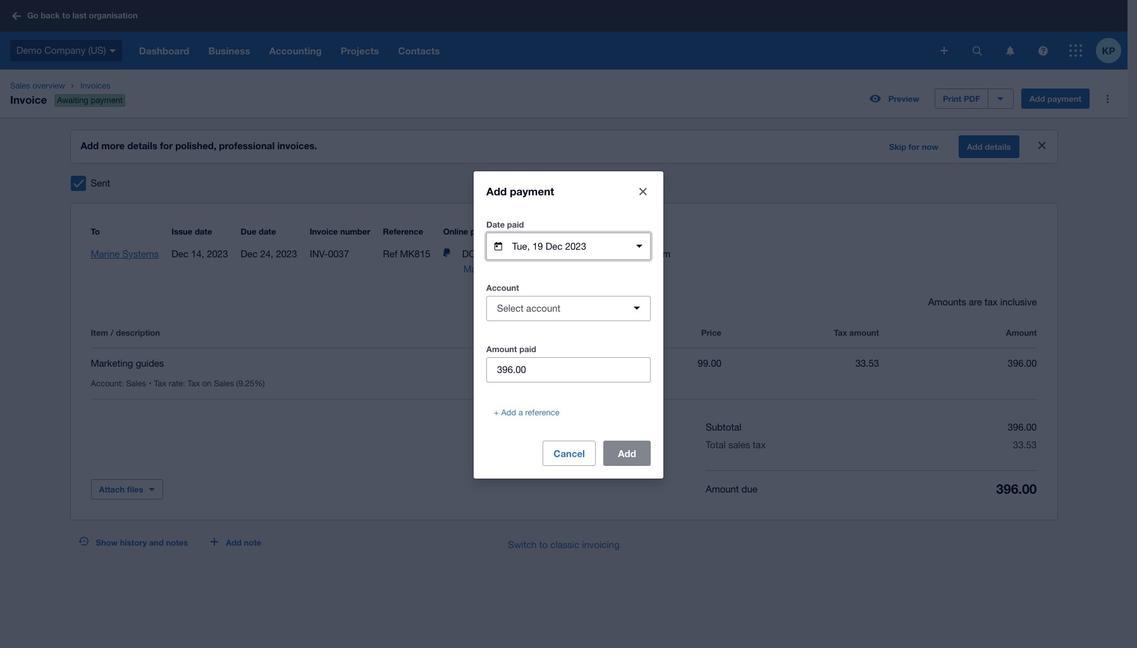 Task type: describe. For each thing, give the bounding box(es) containing it.
item / description column header
[[91, 325, 406, 340]]

attach files button
[[91, 480, 163, 500]]

inclusive
[[1001, 297, 1038, 308]]

amount column header
[[880, 325, 1038, 340]]

awaiting payment
[[57, 96, 123, 105]]

24,
[[260, 249, 274, 259]]

svg image inside demo company (us) popup button
[[109, 49, 116, 52]]

donotpaythisisfake@fakedemoaccount.com
[[462, 249, 671, 259]]

for inside button
[[909, 142, 920, 152]]

account
[[527, 303, 561, 314]]

cell containing account
[[91, 379, 154, 389]]

guides
[[136, 358, 164, 369]]

add payment inside add payment dialog
[[487, 184, 555, 198]]

+ add a reference
[[494, 408, 560, 417]]

(us)
[[88, 45, 106, 56]]

0 horizontal spatial details
[[127, 140, 157, 151]]

0 horizontal spatial payment
[[91, 96, 123, 105]]

ref mk815
[[383, 249, 431, 259]]

attach
[[99, 485, 125, 495]]

tax for sales
[[753, 440, 766, 451]]

mk815
[[400, 249, 431, 259]]

table containing marketing guides
[[91, 310, 1038, 400]]

payments
[[471, 227, 509, 237]]

2 : from the left
[[183, 379, 185, 389]]

invoice for invoice number
[[310, 227, 338, 237]]

cancel
[[554, 448, 585, 459]]

add button
[[604, 441, 651, 466]]

due
[[241, 227, 257, 237]]

cancel button
[[543, 441, 596, 466]]

select account
[[497, 303, 561, 314]]

1 horizontal spatial sales
[[126, 379, 146, 389]]

number
[[340, 227, 371, 237]]

show
[[96, 538, 118, 548]]

a
[[519, 408, 523, 417]]

payment inside add payment button
[[1048, 94, 1082, 104]]

2023 inside popup button
[[566, 241, 587, 252]]

sales
[[729, 440, 751, 451]]

0 horizontal spatial for
[[160, 140, 173, 151]]

date paid
[[487, 219, 524, 229]]

description
[[116, 328, 160, 338]]

dec for dec 14, 2023
[[172, 249, 189, 259]]

online payments
[[443, 227, 509, 237]]

systems
[[122, 249, 159, 259]]

33.53 inside cell
[[856, 358, 880, 369]]

99.00
[[698, 358, 722, 369]]

show history and notes button
[[71, 533, 196, 553]]

add more details for polished, professional invoices. status
[[71, 130, 1058, 163]]

add note button
[[203, 533, 269, 553]]

due
[[742, 484, 758, 495]]

issue
[[172, 227, 193, 237]]

396.00 cell
[[880, 356, 1038, 372]]

tax rate : tax on sales (9.25%)
[[154, 379, 265, 389]]

go
[[27, 10, 38, 20]]

dec 14, 2023
[[172, 249, 228, 259]]

14,
[[191, 249, 204, 259]]

classic
[[551, 540, 580, 551]]

row containing marketing guides
[[91, 349, 1038, 400]]

pdf
[[964, 94, 981, 104]]

account for account : sales
[[91, 379, 121, 389]]

back
[[41, 10, 60, 20]]

date for 14,
[[195, 227, 212, 237]]

payment inside add payment dialog
[[510, 184, 555, 198]]

price
[[702, 328, 722, 338]]

invoices
[[80, 81, 111, 91]]

cell containing tax rate
[[154, 379, 270, 389]]

396.00 inside cell
[[1009, 358, 1038, 369]]

tue, 19 dec 2023
[[513, 241, 587, 252]]

inv-0037
[[310, 249, 349, 259]]

print
[[944, 94, 962, 104]]

kp
[[1103, 45, 1116, 56]]

33.53 cell
[[722, 356, 880, 372]]

tax for tax amount
[[834, 328, 848, 338]]

amount paid
[[487, 344, 537, 354]]

total sales tax
[[706, 440, 766, 451]]

notes
[[166, 538, 188, 548]]

amounts are tax inclusive
[[929, 297, 1038, 308]]

invoice for invoice
[[10, 93, 47, 106]]

add payment button
[[1022, 89, 1090, 109]]

amounts
[[929, 297, 967, 308]]

subtotal
[[706, 422, 742, 433]]

invoices.
[[278, 140, 317, 151]]

row containing item / description
[[91, 325, 1038, 348]]

+
[[494, 408, 499, 417]]

print pdf button
[[935, 89, 989, 109]]

polished,
[[175, 140, 217, 151]]

item / description
[[91, 328, 160, 338]]

add payment dialog
[[474, 171, 664, 479]]

issue date
[[172, 227, 212, 237]]

marine systems link
[[91, 249, 159, 259]]

rate
[[169, 379, 183, 389]]

amount for amount due
[[706, 484, 739, 495]]

date for 24,
[[259, 227, 276, 237]]

99.00 cell
[[564, 356, 722, 372]]

history
[[120, 538, 147, 548]]

tax amount column header
[[722, 325, 880, 340]]

19
[[533, 241, 543, 252]]

switch to classic invoicing button
[[498, 533, 630, 558]]

show history and notes
[[96, 538, 188, 548]]

1 horizontal spatial tax
[[188, 379, 200, 389]]

kp button
[[1097, 32, 1128, 70]]

preview button
[[862, 89, 928, 109]]

marketing
[[91, 358, 133, 369]]

(9.25%)
[[236, 379, 265, 389]]

tax for are
[[985, 297, 998, 308]]

0037
[[328, 249, 349, 259]]

account : sales
[[91, 379, 146, 389]]

paid for amount paid
[[520, 344, 537, 354]]

go back to last organisation link
[[8, 5, 145, 27]]

2 horizontal spatial sales
[[214, 379, 234, 389]]

svg image inside go back to last organisation 'link'
[[12, 12, 21, 20]]

note
[[244, 538, 262, 548]]

overview
[[33, 81, 65, 91]]



Task type: locate. For each thing, give the bounding box(es) containing it.
row
[[91, 325, 1038, 348], [91, 349, 1038, 400]]

0 vertical spatial account
[[487, 283, 519, 293]]

account down marketing
[[91, 379, 121, 389]]

0 vertical spatial amount
[[1007, 328, 1038, 338]]

amount down inclusive
[[1007, 328, 1038, 338]]

2023 for dec 24, 2023
[[276, 249, 297, 259]]

skip for now button
[[882, 137, 947, 157]]

4 cell
[[406, 356, 564, 372]]

0 vertical spatial paid
[[507, 219, 524, 229]]

: down 'marketing guides'
[[121, 379, 124, 389]]

1 vertical spatial row
[[91, 349, 1038, 400]]

0 horizontal spatial to
[[62, 10, 70, 20]]

1 vertical spatial svg image
[[1070, 44, 1083, 57]]

svg image left go
[[12, 12, 21, 20]]

1 horizontal spatial details
[[986, 142, 1012, 152]]

2 row from the top
[[91, 349, 1038, 400]]

1 vertical spatial add payment
[[487, 184, 555, 198]]

2023 right 24, at the top left of the page
[[276, 249, 297, 259]]

date
[[195, 227, 212, 237], [259, 227, 276, 237]]

last
[[72, 10, 87, 20]]

1 horizontal spatial amount
[[706, 484, 739, 495]]

svg image
[[12, 12, 21, 20], [1070, 44, 1083, 57]]

due date
[[241, 227, 276, 237]]

awaiting
[[57, 96, 88, 105]]

amount
[[1007, 328, 1038, 338], [487, 344, 517, 354], [706, 484, 739, 495]]

sales right on
[[214, 379, 234, 389]]

1 horizontal spatial for
[[909, 142, 920, 152]]

demo company (us) button
[[0, 32, 130, 70]]

reference
[[526, 408, 560, 417]]

1 vertical spatial to
[[540, 540, 548, 551]]

column header
[[406, 325, 564, 340]]

2 vertical spatial amount
[[706, 484, 739, 495]]

dec for dec 24, 2023
[[241, 249, 258, 259]]

0 horizontal spatial 33.53
[[856, 358, 880, 369]]

inv-
[[310, 249, 328, 259]]

1 horizontal spatial date
[[259, 227, 276, 237]]

0 horizontal spatial dec
[[172, 249, 189, 259]]

sales down 'marketing guides'
[[126, 379, 146, 389]]

professional
[[219, 140, 275, 151]]

2 date from the left
[[259, 227, 276, 237]]

organisation
[[89, 10, 138, 20]]

for left polished,
[[160, 140, 173, 151]]

account for account
[[487, 283, 519, 293]]

1 vertical spatial amount
[[487, 344, 517, 354]]

kp banner
[[0, 0, 1128, 70]]

2 horizontal spatial amount
[[1007, 328, 1038, 338]]

invoices link
[[75, 80, 135, 92]]

2 horizontal spatial 2023
[[566, 241, 587, 252]]

svg image
[[973, 46, 983, 55], [1007, 46, 1015, 55], [1039, 46, 1048, 55], [941, 47, 949, 54], [109, 49, 116, 52]]

1 cell from the left
[[91, 379, 154, 389]]

to right switch
[[540, 540, 548, 551]]

ref
[[383, 249, 398, 259]]

1 vertical spatial 396.00
[[1009, 422, 1038, 433]]

on
[[202, 379, 212, 389]]

2 vertical spatial 396.00
[[997, 482, 1038, 497]]

price column header
[[564, 325, 722, 340]]

1 vertical spatial paid
[[520, 344, 537, 354]]

invoice up the inv-
[[310, 227, 338, 237]]

1 vertical spatial tax
[[753, 440, 766, 451]]

2 horizontal spatial dec
[[546, 241, 563, 252]]

skip for now
[[890, 142, 939, 152]]

date right issue
[[195, 227, 212, 237]]

dec left '14,'
[[172, 249, 189, 259]]

tax for tax rate : tax on sales (9.25%)
[[154, 379, 167, 389]]

manage
[[464, 264, 498, 275]]

396.00
[[1009, 358, 1038, 369], [1009, 422, 1038, 433], [997, 482, 1038, 497]]

0 vertical spatial to
[[62, 10, 70, 20]]

dec left 24, at the top left of the page
[[241, 249, 258, 259]]

1 vertical spatial account
[[91, 379, 121, 389]]

invoicing
[[582, 540, 620, 551]]

0 horizontal spatial add payment
[[487, 184, 555, 198]]

add note
[[226, 538, 262, 548]]

amount for amount paid
[[487, 344, 517, 354]]

switch
[[508, 540, 537, 551]]

paid down 'select account'
[[520, 344, 537, 354]]

0 vertical spatial add payment
[[1030, 94, 1082, 104]]

files
[[127, 485, 143, 495]]

marketing guides cell
[[91, 356, 406, 372]]

1 horizontal spatial tax
[[985, 297, 998, 308]]

tue, 19 dec 2023 button
[[487, 233, 651, 260]]

details right more
[[127, 140, 157, 151]]

dec inside popup button
[[546, 241, 563, 252]]

1 : from the left
[[121, 379, 124, 389]]

invoice
[[10, 93, 47, 106], [310, 227, 338, 237]]

select
[[497, 303, 524, 314]]

2023 for dec 14, 2023
[[207, 249, 228, 259]]

1 vertical spatial 33.53
[[1014, 440, 1038, 451]]

tax
[[834, 328, 848, 338], [154, 379, 167, 389], [188, 379, 200, 389]]

item
[[91, 328, 108, 338]]

2023 right '14,'
[[207, 249, 228, 259]]

demo company (us)
[[16, 45, 106, 56]]

1 horizontal spatial 33.53
[[1014, 440, 1038, 451]]

marine
[[91, 249, 120, 259]]

svg image left kp
[[1070, 44, 1083, 57]]

0 horizontal spatial tax
[[154, 379, 167, 389]]

1 vertical spatial invoice
[[310, 227, 338, 237]]

for left now
[[909, 142, 920, 152]]

dec 24, 2023
[[241, 249, 297, 259]]

account
[[487, 283, 519, 293], [91, 379, 121, 389]]

1 row from the top
[[91, 325, 1038, 348]]

amount for amount
[[1007, 328, 1038, 338]]

amount due
[[706, 484, 758, 495]]

: left on
[[183, 379, 185, 389]]

0 horizontal spatial account
[[91, 379, 121, 389]]

1 horizontal spatial to
[[540, 540, 548, 551]]

row up reference
[[91, 349, 1038, 400]]

sent
[[91, 178, 110, 189]]

0 vertical spatial tax
[[985, 297, 998, 308]]

0 horizontal spatial svg image
[[12, 12, 21, 20]]

amount inside add payment dialog
[[487, 344, 517, 354]]

paid for date paid
[[507, 219, 524, 229]]

0 vertical spatial 33.53
[[856, 358, 880, 369]]

to inside go back to last organisation 'link'
[[62, 10, 70, 20]]

account inside add payment dialog
[[487, 283, 519, 293]]

invoice down sales overview "link"
[[10, 93, 47, 106]]

to
[[91, 227, 100, 237]]

0 horizontal spatial amount
[[487, 344, 517, 354]]

paid right "date"
[[507, 219, 524, 229]]

tax left "rate"
[[154, 379, 167, 389]]

cell
[[91, 379, 154, 389], [154, 379, 270, 389]]

tax left on
[[188, 379, 200, 389]]

:
[[121, 379, 124, 389], [183, 379, 185, 389]]

account up select
[[487, 283, 519, 293]]

total
[[706, 440, 726, 451]]

sales overview
[[10, 81, 65, 91]]

details down print pdf button
[[986, 142, 1012, 152]]

0 vertical spatial invoice
[[10, 93, 47, 106]]

1 horizontal spatial invoice
[[310, 227, 338, 237]]

date right the due
[[259, 227, 276, 237]]

sales
[[10, 81, 30, 91], [126, 379, 146, 389], [214, 379, 234, 389]]

now
[[923, 142, 939, 152]]

2 cell from the left
[[154, 379, 270, 389]]

1 date from the left
[[195, 227, 212, 237]]

0 horizontal spatial tax
[[753, 440, 766, 451]]

tax inside the "tax amount" column header
[[834, 328, 848, 338]]

attach files
[[99, 485, 143, 495]]

Amount paid text field
[[487, 358, 651, 382]]

dec right '19'
[[546, 241, 563, 252]]

sales left overview
[[10, 81, 30, 91]]

close image
[[631, 179, 656, 204]]

cell down 'marketing guides' cell
[[154, 379, 270, 389]]

switch to classic invoicing
[[508, 540, 620, 551]]

marine systems
[[91, 249, 159, 259]]

amount left due
[[706, 484, 739, 495]]

add details button
[[959, 135, 1020, 158]]

row up "4"
[[91, 325, 1038, 348]]

to inside switch to classic invoicing button
[[540, 540, 548, 551]]

date
[[487, 219, 505, 229]]

manage link
[[443, 262, 671, 277]]

for
[[160, 140, 173, 151], [909, 142, 920, 152]]

0 horizontal spatial :
[[121, 379, 124, 389]]

0 vertical spatial svg image
[[12, 12, 21, 20]]

0 horizontal spatial 2023
[[207, 249, 228, 259]]

account inside row
[[91, 379, 121, 389]]

tax right are
[[985, 297, 998, 308]]

1 horizontal spatial dec
[[241, 249, 258, 259]]

demo
[[16, 45, 42, 56]]

add payment inside add payment button
[[1030, 94, 1082, 104]]

1 horizontal spatial add payment
[[1030, 94, 1082, 104]]

to left the last
[[62, 10, 70, 20]]

1 horizontal spatial 2023
[[276, 249, 297, 259]]

amount
[[850, 328, 880, 338]]

0 vertical spatial 396.00
[[1009, 358, 1038, 369]]

tax right sales
[[753, 440, 766, 451]]

more
[[101, 140, 125, 151]]

go back to last organisation
[[27, 10, 138, 20]]

33.53
[[856, 358, 880, 369], [1014, 440, 1038, 451]]

amount up 4 cell
[[487, 344, 517, 354]]

amount inside column header
[[1007, 328, 1038, 338]]

0 vertical spatial row
[[91, 325, 1038, 348]]

2 horizontal spatial tax
[[834, 328, 848, 338]]

are
[[970, 297, 983, 308]]

preview
[[889, 94, 920, 104]]

1 horizontal spatial svg image
[[1070, 44, 1083, 57]]

table
[[91, 310, 1038, 400]]

add
[[1030, 94, 1046, 104], [81, 140, 99, 151], [968, 142, 983, 152], [487, 184, 507, 198], [502, 408, 517, 417], [618, 448, 637, 459], [226, 538, 242, 548]]

1 horizontal spatial :
[[183, 379, 185, 389]]

cell down 'marketing guides'
[[91, 379, 154, 389]]

tax left amount
[[834, 328, 848, 338]]

sales overview link
[[5, 80, 70, 92]]

1 horizontal spatial account
[[487, 283, 519, 293]]

details
[[127, 140, 157, 151], [986, 142, 1012, 152]]

details inside button
[[986, 142, 1012, 152]]

0 horizontal spatial sales
[[10, 81, 30, 91]]

1 horizontal spatial payment
[[510, 184, 555, 198]]

0 horizontal spatial invoice
[[10, 93, 47, 106]]

2 horizontal spatial payment
[[1048, 94, 1082, 104]]

print pdf
[[944, 94, 981, 104]]

reference
[[383, 227, 424, 237]]

0 horizontal spatial date
[[195, 227, 212, 237]]

and
[[149, 538, 164, 548]]

sales inside "link"
[[10, 81, 30, 91]]

2023 up manage link
[[566, 241, 587, 252]]



Task type: vqa. For each thing, say whether or not it's contained in the screenshot.
Marine Systems link
yes



